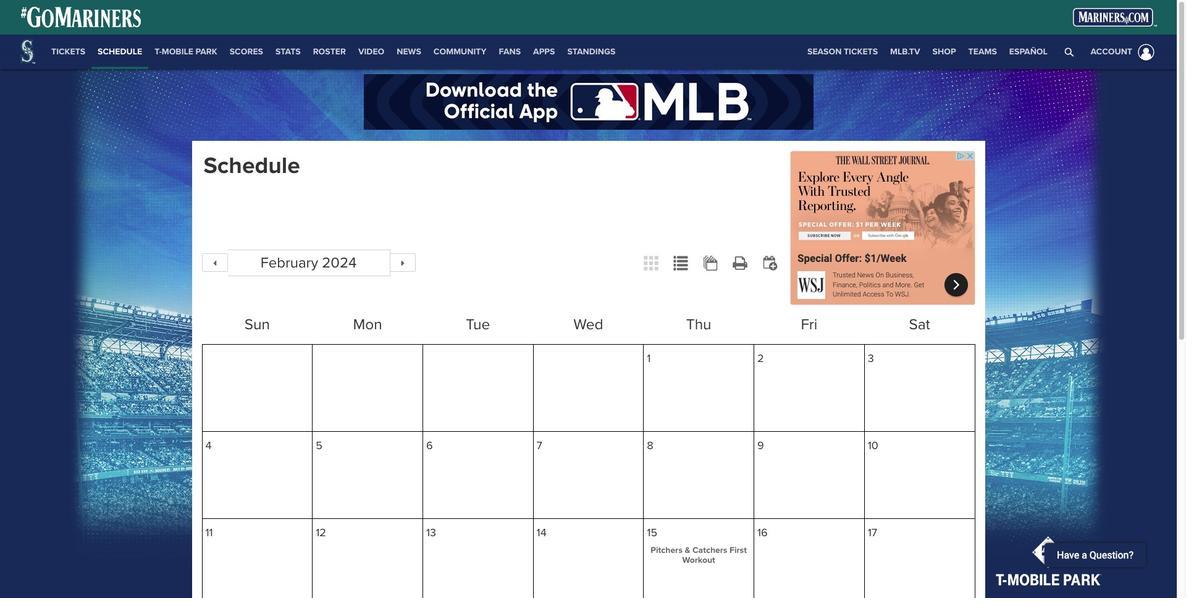 Task type: describe. For each thing, give the bounding box(es) containing it.
1 vertical spatial advertisement element
[[790, 151, 976, 305]]

season
[[808, 46, 842, 57]]

list view image
[[674, 256, 689, 271]]

shop
[[933, 46, 957, 57]]

stats
[[276, 46, 301, 57]]

tertiary navigation element
[[802, 35, 1054, 69]]

full season view image
[[704, 256, 718, 271]]

scores
[[230, 46, 263, 57]]

have a question?
[[1058, 549, 1134, 561]]

fri
[[801, 316, 818, 334]]

account button
[[1076, 35, 1158, 69]]

season tickets link
[[802, 35, 885, 69]]

15
[[647, 526, 658, 540]]

video link
[[352, 35, 391, 69]]

mobile
[[162, 46, 193, 57]]

wed
[[574, 316, 604, 334]]

sun
[[245, 316, 270, 334]]

tickets inside the season tickets link
[[844, 46, 878, 57]]

1
[[647, 352, 651, 365]]

grid icon icon link
[[644, 256, 661, 271]]

catchers
[[693, 545, 728, 556]]

0 vertical spatial advertisement element
[[364, 74, 814, 130]]

news link
[[391, 35, 428, 69]]

tickets inside tickets link
[[51, 46, 85, 57]]

a
[[1082, 549, 1088, 561]]

7
[[537, 439, 543, 453]]

tickets link
[[45, 35, 92, 69]]

have
[[1058, 549, 1080, 561]]

13
[[426, 526, 436, 540]]

arrow right icon button
[[390, 254, 416, 272]]

news
[[397, 46, 421, 57]]

arrow left icon button
[[202, 254, 228, 272]]

top navigation menu bar
[[0, 0, 1177, 69]]

17
[[868, 526, 878, 540]]

workout
[[683, 555, 716, 565]]

9
[[758, 439, 764, 453]]

seattle mariners url logo image
[[1073, 8, 1158, 27]]

fans link
[[493, 35, 527, 69]]

question?
[[1090, 549, 1134, 561]]

3
[[868, 352, 874, 365]]

&
[[685, 545, 691, 556]]

park
[[196, 46, 217, 57]]

community link
[[428, 35, 493, 69]]

schedule inside the top navigation menu bar
[[98, 46, 142, 57]]

add to calendar image
[[763, 256, 778, 271]]

account
[[1091, 46, 1133, 57]]

apps
[[533, 46, 555, 57]]

mlb.tv
[[891, 46, 921, 57]]

next day image
[[398, 261, 408, 266]]

roster
[[313, 46, 346, 57]]

community
[[434, 46, 487, 57]]

1 vertical spatial schedule
[[204, 152, 300, 180]]

teams link
[[963, 35, 1004, 69]]

printer icon link
[[733, 256, 751, 271]]

video
[[358, 46, 385, 57]]



Task type: locate. For each thing, give the bounding box(es) containing it.
tickets right season
[[844, 46, 878, 57]]

printable schedule image
[[733, 256, 748, 271]]

11
[[206, 526, 213, 540]]

grid view image
[[644, 256, 659, 271]]

mlb.tv link
[[885, 35, 927, 69]]

stats link
[[269, 35, 307, 69]]

15 pitchers & catchers first workout
[[647, 526, 747, 565]]

8
[[647, 439, 654, 453]]

español
[[1010, 46, 1048, 57]]

t-mobile park
[[155, 46, 217, 57]]

seattle mariners image
[[20, 39, 35, 63]]

t-mobile park link
[[148, 35, 224, 69]]

None text field
[[231, 254, 386, 272]]

14
[[537, 526, 547, 540]]

scores link
[[224, 35, 269, 69]]

full schedule icon link
[[704, 256, 721, 271]]

roster link
[[307, 35, 352, 69]]

2 secondary navigation element from the left
[[622, 35, 726, 69]]

teams
[[969, 46, 998, 57]]

first
[[730, 545, 747, 556]]

season tickets
[[808, 46, 878, 57]]

6
[[426, 439, 433, 453]]

mon
[[353, 316, 382, 334]]

tickets right seattle mariners icon
[[51, 46, 85, 57]]

standings link
[[562, 35, 622, 69]]

standings
[[568, 46, 616, 57]]

pitchers
[[651, 545, 683, 556]]

secondary navigation element
[[45, 35, 622, 69], [622, 35, 726, 69]]

1 secondary navigation element from the left
[[45, 35, 622, 69]]

add to calendar icon link
[[763, 256, 778, 271]]

español link
[[1004, 35, 1054, 69]]

schedule link
[[92, 35, 148, 67]]

list view icon link
[[674, 256, 691, 271]]

have a question? button
[[1045, 543, 1147, 567]]

1 horizontal spatial schedule
[[204, 152, 300, 180]]

0 horizontal spatial tickets
[[51, 46, 85, 57]]

advertisement element
[[364, 74, 814, 130], [790, 151, 976, 305]]

2 tickets from the left
[[844, 46, 878, 57]]

0 horizontal spatial schedule
[[98, 46, 142, 57]]

16
[[758, 526, 768, 540]]

1 tickets from the left
[[51, 46, 85, 57]]

1 horizontal spatial tickets
[[844, 46, 878, 57]]

tickets
[[51, 46, 85, 57], [844, 46, 878, 57]]

t-
[[155, 46, 162, 57]]

2
[[758, 352, 764, 365]]

tue
[[466, 316, 490, 334]]

5
[[316, 439, 323, 453]]

toolbar
[[202, 249, 416, 276]]

12
[[316, 526, 326, 540]]

secondary navigation element containing tickets
[[45, 35, 622, 69]]

fans
[[499, 46, 521, 57]]

4
[[206, 439, 212, 453]]

thu
[[687, 316, 712, 334]]

schedule
[[98, 46, 142, 57], [204, 152, 300, 180]]

0 vertical spatial schedule
[[98, 46, 142, 57]]

apps link
[[527, 35, 562, 69]]

sat
[[909, 316, 931, 334]]

10
[[868, 439, 879, 453]]

previous day image
[[210, 261, 220, 266]]

shop link
[[927, 35, 963, 69]]



Task type: vqa. For each thing, say whether or not it's contained in the screenshot.
bottom Innings:
no



